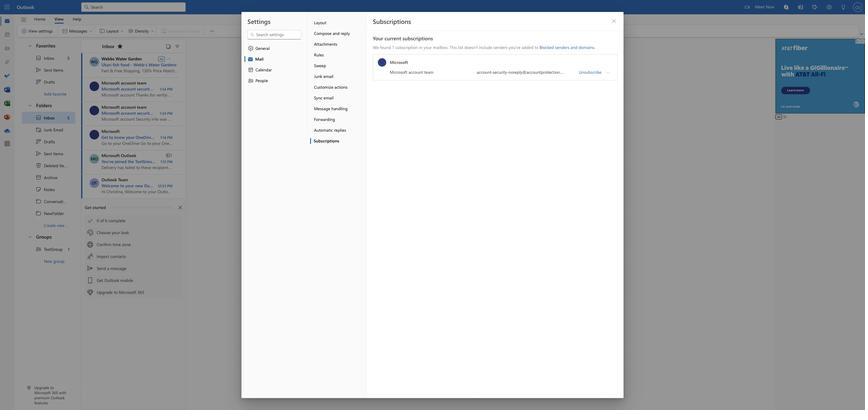 Task type: describe. For each thing, give the bounding box(es) containing it.

[[20, 17, 27, 23]]

conversation
[[44, 198, 68, 204]]

info for verification
[[153, 86, 160, 92]]


[[87, 277, 93, 283]]

application containing settings
[[0, 0, 866, 410]]

items inside favorites tree
[[53, 67, 63, 73]]

1  tree item from the top
[[22, 64, 75, 76]]

tree inside 'application'
[[22, 112, 82, 231]]

meet
[[755, 4, 765, 10]]

Select a conversation checkbox
[[90, 130, 102, 139]]

 junk email
[[36, 127, 63, 133]]

outlook team image
[[90, 178, 99, 188]]

ad inside the message list no conversations selected list box
[[160, 57, 163, 61]]

forwarding
[[314, 116, 335, 122]]

 archive
[[36, 174, 57, 180]]


[[166, 153, 172, 159]]

choose
[[97, 230, 111, 235]]

 for 
[[248, 78, 254, 84]]

 inbox inside tree
[[36, 115, 55, 121]]

 general
[[248, 45, 270, 51]]

2  tree item from the top
[[22, 207, 75, 219]]

folder
[[66, 222, 77, 228]]

Select a conversation checkbox
[[90, 154, 102, 164]]

layout
[[314, 20, 327, 25]]

up
[[183, 134, 188, 140]]

webbs water garden image
[[89, 57, 99, 67]]

message
[[110, 266, 127, 271]]

unsubscribe
[[579, 69, 602, 75]]

pm for verification
[[167, 87, 173, 91]]


[[248, 67, 254, 73]]

to for get to know your onedrive – how to back up your pc and mobile
[[109, 134, 113, 140]]

 tree item
[[22, 159, 75, 171]]

water inside ukari fish food - webb's water gardens fast & free shipping, 130% price match guarantee, loyalty program
[[149, 62, 160, 68]]

-
[[131, 62, 132, 68]]

 drafts for 
[[36, 139, 55, 145]]

more apps image
[[4, 141, 10, 147]]

your right up
[[189, 134, 197, 140]]

include
[[479, 45, 493, 50]]

5 inside tree
[[67, 115, 70, 121]]

pm for group
[[167, 159, 173, 164]]

started
[[93, 205, 106, 210]]

pm for onedrive
[[167, 135, 173, 140]]

1 inside the  tree item
[[68, 246, 70, 252]]

.
[[595, 45, 596, 50]]

 for folders
[[28, 103, 33, 108]]

mt for microsoft account security info was added
[[91, 108, 97, 113]]

12:53 pm
[[158, 183, 173, 188]]

you've
[[102, 159, 114, 164]]

subscriptions tab panel
[[367, 12, 624, 398]]

add favorite tree item
[[22, 88, 75, 100]]

calendar image
[[4, 32, 10, 38]]

 for favorites
[[28, 43, 33, 48]]

a
[[107, 266, 109, 271]]

added inside your current subscriptions we found 1 subscription in your mailbox. this list doesn't include senders you've added to blocked senders and domains .
[[522, 45, 534, 50]]

upgrade for upgrade to microsoft 365 with premium outlook features
[[34, 385, 49, 390]]

inbox inside inbox 
[[102, 43, 114, 49]]

add favorite
[[44, 91, 67, 97]]

sent inside favorites tree
[[44, 67, 52, 73]]

message list section
[[81, 38, 227, 410]]

6
[[105, 218, 107, 223]]

deleted
[[44, 163, 58, 168]]

your left look
[[112, 230, 120, 235]]

favorite
[[53, 91, 67, 97]]

junk inside 'button'
[[314, 73, 323, 79]]

group inside tree item
[[53, 258, 65, 264]]

 view settings
[[21, 28, 53, 34]]

 tree item
[[22, 171, 75, 183]]

 conversation history
[[36, 198, 82, 204]]

2  tree item from the top
[[22, 112, 75, 124]]

1 senders from the left
[[494, 45, 508, 50]]

 for  conversation history
[[36, 198, 42, 204]]

1  tree item from the top
[[22, 52, 75, 64]]

microsoft account team image for microsoft account security info verification
[[90, 82, 99, 91]]


[[87, 266, 93, 271]]

365 for upgrade to microsoft 365 with premium outlook features
[[52, 390, 58, 395]]


[[36, 186, 42, 192]]

2 sent from the top
[[44, 151, 52, 156]]

rules button
[[310, 50, 367, 60]]

upgrade to microsoft 365 with premium outlook features
[[34, 385, 66, 405]]

mt inside microsoft account team image
[[380, 60, 385, 65]]

1 inside your current subscriptions we found 1 subscription in your mailbox. this list doesn't include senders you've added to blocked senders and domains .
[[392, 45, 395, 50]]

2  from the top
[[36, 115, 42, 121]]

upgrade to microsoft 365
[[97, 289, 144, 295]]

 for  testgroup
[[36, 246, 42, 252]]

inbox inside favorites tree
[[44, 55, 54, 61]]

microsoft image
[[90, 130, 99, 139]]

group inside the message list no conversations selected list box
[[156, 159, 167, 164]]

compose and reply button
[[310, 28, 367, 39]]


[[87, 242, 93, 248]]


[[36, 174, 42, 180]]

1  tree item from the top
[[22, 195, 82, 207]]

team for verification
[[137, 80, 147, 86]]

pm for was
[[167, 111, 173, 116]]

0 vertical spatial mobile
[[213, 134, 226, 140]]

send a message
[[97, 266, 127, 271]]

compose
[[314, 30, 332, 36]]

automatic replies button
[[310, 125, 367, 136]]

back
[[173, 134, 182, 140]]

0
[[97, 218, 99, 223]]

mailbox.
[[433, 45, 449, 50]]


[[166, 44, 171, 49]]

to do image
[[4, 73, 10, 79]]

1:14 pm
[[160, 135, 173, 140]]

 tree item for 
[[22, 76, 75, 88]]

mail image
[[4, 18, 10, 24]]

create new folder tree item
[[22, 219, 77, 231]]

1:34 for verification
[[160, 87, 166, 91]]

1 horizontal spatial ad
[[777, 115, 781, 119]]

favorites tree item
[[22, 40, 75, 52]]


[[174, 44, 180, 50]]

365 for upgrade to microsoft 365
[[138, 289, 144, 295]]

 for 
[[36, 139, 42, 145]]

wg
[[91, 59, 98, 65]]

get for get outlook mobile
[[97, 277, 103, 283]]

welcome
[[102, 183, 119, 188]]

added inside the message list no conversations selected list box
[[170, 110, 182, 116]]

 sent items inside favorites tree
[[36, 67, 63, 73]]


[[179, 206, 182, 209]]

pc
[[199, 134, 204, 140]]

fish
[[113, 62, 119, 68]]

subscriptions
[[403, 35, 433, 42]]

dialog containing settings
[[0, 0, 866, 410]]

get outlook mobile
[[97, 277, 133, 283]]

automatic
[[314, 127, 333, 133]]

of
[[100, 218, 104, 223]]

people
[[256, 78, 268, 83]]

 button
[[176, 203, 185, 212]]

account inside subscriptions tab panel
[[409, 69, 423, 75]]

subscriptions heading
[[373, 17, 411, 25]]

create new folder
[[44, 222, 77, 228]]

calendar
[[256, 67, 272, 73]]

 sent items inside tree
[[36, 151, 63, 157]]

&
[[110, 68, 113, 73]]

 inside favorites tree
[[36, 67, 42, 73]]

home
[[34, 16, 45, 22]]

outlook up "welcome"
[[102, 177, 117, 182]]

outlook down send a message
[[104, 277, 119, 283]]

 tree item
[[22, 124, 75, 136]]

inbox 
[[102, 43, 123, 49]]

folders
[[36, 102, 52, 108]]

upgrade for upgrade to microsoft 365
[[97, 289, 113, 295]]

automatic replies
[[314, 127, 346, 133]]

shipping,
[[123, 68, 141, 73]]

 button for groups
[[25, 231, 35, 242]]


[[607, 71, 610, 75]]

customize
[[314, 84, 333, 90]]

 button for folders
[[25, 100, 35, 111]]

contacts
[[111, 254, 126, 259]]

reply
[[341, 30, 350, 36]]

ukari fish food - webb's water gardens fast & free shipping, 130% price match guarantee, loyalty program
[[102, 62, 227, 73]]

attachments button
[[310, 39, 367, 50]]

team for was
[[137, 104, 147, 110]]

new inside tree item
[[57, 222, 65, 228]]

message handling button
[[310, 103, 367, 114]]

and inside your current subscriptions we found 1 subscription in your mailbox. this list doesn't include senders you've added to blocked senders and domains .
[[571, 45, 578, 50]]


[[87, 218, 93, 224]]

settings
[[248, 17, 271, 25]]

groups tree item
[[22, 231, 75, 243]]

excel image
[[4, 101, 10, 107]]

outlook team
[[102, 177, 128, 182]]

outlook inside upgrade to microsoft 365 with premium outlook features
[[51, 395, 65, 400]]

powerpoint image
[[4, 114, 10, 120]]

new inside the message list no conversations selected list box
[[135, 183, 143, 188]]

team
[[118, 177, 128, 182]]

your down team
[[125, 183, 134, 188]]

message
[[314, 106, 330, 111]]



Task type: locate. For each thing, give the bounding box(es) containing it.
1 info from the top
[[153, 86, 160, 92]]

 sent items up add favorite tree item
[[36, 67, 63, 73]]

1 vertical spatial items
[[53, 151, 63, 156]]

outlook up the
[[121, 153, 136, 158]]

1 vertical spatial select a conversation checkbox
[[90, 106, 102, 115]]

ad up ukari fish food - webb's water gardens fast & free shipping, 130% price match guarantee, loyalty program
[[160, 57, 163, 61]]

get for get started
[[85, 205, 91, 210]]


[[21, 28, 27, 34], [248, 45, 254, 51]]

application
[[0, 0, 866, 410]]

2 microsoft account team image from the top
[[90, 106, 99, 115]]

your right in
[[424, 45, 432, 50]]

set your advertising preferences image
[[784, 114, 788, 119]]

0 vertical spatial  drafts
[[36, 79, 55, 85]]

1 vertical spatial  drafts
[[36, 139, 55, 145]]

 tree item up add favorite tree item
[[22, 64, 75, 76]]

to inside upgrade to microsoft 365 with premium outlook features
[[50, 385, 54, 390]]

folders tree item
[[22, 100, 75, 112]]

your
[[373, 35, 383, 42]]

0 vertical spatial 1
[[392, 45, 395, 50]]

 tree item
[[22, 183, 75, 195]]

features
[[34, 400, 48, 405]]

 inside folders tree item
[[28, 103, 33, 108]]

upgrade right 
[[97, 289, 113, 295]]

 tree item for 
[[22, 136, 75, 148]]

1 vertical spatial 
[[28, 103, 33, 108]]

microsoft account team image
[[90, 82, 99, 91], [90, 106, 99, 115]]

0 vertical spatial 
[[21, 28, 27, 34]]

senders
[[494, 45, 508, 50], [555, 45, 570, 50]]

1 1:34 pm from the top
[[160, 87, 173, 91]]

team up microsoft account security info was added
[[137, 104, 147, 110]]

items inside  deleted items
[[59, 163, 69, 168]]

view left help
[[55, 16, 64, 22]]

 up 
[[248, 45, 254, 51]]

 tree item up "newfolder"
[[22, 195, 82, 207]]

1 vertical spatial inbox
[[44, 55, 54, 61]]

1 vertical spatial  sent items
[[36, 151, 63, 157]]

settings tab list
[[242, 12, 307, 398]]

2  tree item from the top
[[22, 136, 75, 148]]

 inside favorites tree
[[36, 55, 42, 61]]

document
[[0, 0, 866, 410]]

microsoft account team for microsoft account security info verification
[[102, 80, 147, 86]]

items right the deleted
[[59, 163, 69, 168]]

1 5 from the top
[[67, 55, 70, 61]]

in
[[419, 45, 423, 50]]

 tree item
[[22, 52, 75, 64], [22, 112, 75, 124]]

ukari
[[102, 62, 112, 68]]

premium features image
[[27, 386, 31, 390]]

0 of 6 complete
[[97, 218, 126, 223]]

microsoft account team image
[[378, 58, 386, 67]]

1 vertical spatial water
[[149, 62, 160, 68]]

microsoft inside upgrade to microsoft 365 with premium outlook features
[[34, 390, 51, 395]]

items up  deleted items
[[53, 151, 63, 156]]

microsoft
[[390, 59, 408, 65], [390, 69, 408, 75], [102, 80, 120, 86], [102, 86, 120, 92], [102, 104, 120, 110], [102, 110, 120, 116], [102, 128, 120, 134], [102, 153, 120, 158], [119, 289, 136, 295], [34, 390, 51, 395]]

security for was
[[137, 110, 152, 116]]

inbox left 
[[102, 43, 114, 49]]

security left was
[[137, 110, 152, 116]]

0 vertical spatial added
[[522, 45, 534, 50]]

select a conversation checkbox down the fast
[[90, 82, 102, 91]]

 tree item
[[22, 64, 75, 76], [22, 148, 75, 159]]

0 horizontal spatial testgroup
[[44, 246, 63, 252]]

premium
[[34, 395, 50, 400]]

team down mailbox.
[[424, 69, 434, 75]]

2 select a conversation checkbox from the top
[[90, 106, 102, 115]]

0 vertical spatial mt
[[380, 60, 385, 65]]

0 vertical spatial  tree item
[[22, 76, 75, 88]]

 tree item up the deleted
[[22, 148, 75, 159]]

0 vertical spatial ad
[[160, 57, 163, 61]]

0 horizontal spatial added
[[170, 110, 182, 116]]

your inside your current subscriptions we found 1 subscription in your mailbox. this list doesn't include senders you've added to blocked senders and domains .
[[424, 45, 432, 50]]

1 vertical spatial 
[[248, 45, 254, 51]]

new left folder
[[57, 222, 65, 228]]

inbox down favorites tree item
[[44, 55, 54, 61]]

1 vertical spatial microsoft account team
[[102, 80, 147, 86]]

12:53
[[158, 183, 166, 188]]

 tree item
[[22, 195, 82, 207], [22, 207, 75, 219]]

1  from the top
[[36, 55, 42, 61]]

word image
[[4, 87, 10, 93]]

testgroup up new group
[[44, 246, 63, 252]]

junk down sweep
[[314, 73, 323, 79]]

mt for microsoft account security info verification
[[91, 83, 97, 89]]

layout button
[[310, 17, 367, 28]]

1 vertical spatial team
[[137, 80, 147, 86]]

archive
[[44, 175, 57, 180]]

0 horizontal spatial 1
[[68, 246, 70, 252]]

0 vertical spatial and
[[333, 30, 340, 36]]

Select a conversation checkbox
[[90, 178, 102, 188]]

5 down favorites tree item
[[67, 55, 70, 61]]

0 vertical spatial sent
[[44, 67, 52, 73]]

1 vertical spatial drafts
[[44, 139, 55, 144]]

layout group
[[96, 25, 155, 36]]

unsubscribe button
[[576, 68, 605, 76]]

get right 
[[97, 277, 103, 283]]

webbs water garden
[[102, 56, 142, 62]]

0 vertical spatial inbox
[[102, 43, 114, 49]]

1  button from the top
[[25, 40, 35, 51]]

0 vertical spatial info
[[153, 86, 160, 92]]

1 vertical spatial get
[[85, 205, 91, 210]]

 button left folders
[[25, 100, 35, 111]]

1 horizontal spatial view
[[55, 16, 64, 22]]

ad left the set your advertising preferences icon
[[777, 115, 781, 119]]

1:34 pm for verification
[[160, 87, 173, 91]]

1:34 pm down match
[[160, 87, 173, 91]]

365 inside the message list no conversations selected list box
[[138, 289, 144, 295]]

tree
[[22, 112, 82, 231]]

testgroup right the
[[135, 159, 155, 164]]

 for groups
[[28, 234, 33, 239]]

 down ""
[[36, 198, 42, 204]]

select a conversation checkbox for microsoft account security info was added
[[90, 106, 102, 115]]

1 1:34 from the top
[[160, 87, 166, 91]]

home button
[[30, 14, 50, 24]]

0 horizontal spatial senders
[[494, 45, 508, 50]]


[[36, 198, 42, 204], [36, 210, 42, 216]]

mobile up upgrade to microsoft 365
[[120, 277, 133, 283]]

view inside " view settings"
[[28, 28, 37, 34]]

pm up 1:14 pm
[[167, 111, 173, 116]]

email for junk email
[[324, 73, 334, 79]]

2 drafts from the top
[[44, 139, 55, 144]]

5 pm from the top
[[167, 183, 173, 188]]

0 vertical spatial view
[[55, 16, 64, 22]]

microsoft account team for microsoft account security info was added
[[102, 104, 147, 110]]

2  tree item from the top
[[22, 148, 75, 159]]

testgroup inside ' testgroup'
[[44, 246, 63, 252]]

0 vertical spatial 
[[36, 198, 42, 204]]

message list no conversations selected list box
[[81, 53, 227, 410]]

tab list
[[30, 14, 86, 24]]

microsoft account team
[[390, 69, 434, 75], [102, 80, 147, 86], [102, 104, 147, 110]]

2  from the top
[[36, 151, 42, 157]]

 tree item up create
[[22, 207, 75, 219]]

account
[[409, 69, 423, 75], [121, 80, 136, 86], [121, 86, 136, 92], [121, 104, 136, 110], [121, 110, 136, 116], [170, 183, 185, 188]]

 down groups
[[36, 246, 42, 252]]

1  from the top
[[36, 79, 42, 85]]

1 vertical spatial view
[[28, 28, 37, 34]]

2 vertical spatial inbox
[[44, 115, 55, 121]]

customize actions
[[314, 84, 348, 90]]

1 vertical spatial 365
[[52, 390, 58, 395]]

complete
[[108, 218, 126, 223]]

onedrive
[[136, 134, 153, 140]]

group down the 1:14
[[156, 159, 167, 164]]

team up microsoft account security info verification
[[137, 80, 147, 86]]

 button inside folders tree item
[[25, 100, 35, 111]]

to down team
[[120, 183, 124, 188]]

zone
[[122, 242, 131, 247]]

testgroup inside the message list no conversations selected list box
[[135, 159, 155, 164]]

2  drafts from the top
[[36, 139, 55, 145]]

2 5 from the top
[[67, 115, 70, 121]]

0 vertical spatial  inbox
[[36, 55, 54, 61]]

2 info from the top
[[153, 110, 160, 116]]

1:34 pm up get to know your onedrive – how to back up your pc and mobile
[[160, 111, 173, 116]]

2  inbox from the top
[[36, 115, 55, 121]]

 button
[[115, 42, 125, 51]]

files image
[[4, 59, 10, 65]]

mt down webbs water garden icon
[[91, 83, 97, 89]]


[[248, 56, 254, 62]]

subscriptions inside button
[[314, 138, 339, 144]]

 inside favorites tree
[[36, 79, 42, 85]]

you've
[[509, 45, 521, 50]]

favorites tree
[[22, 38, 75, 100]]

people image
[[4, 46, 10, 52]]

Select a conversation checkbox
[[90, 82, 102, 91], [90, 106, 102, 115]]

0 horizontal spatial mobile
[[120, 277, 133, 283]]

 left groups
[[28, 234, 33, 239]]


[[248, 78, 254, 84], [36, 246, 42, 252]]

customize actions button
[[310, 82, 367, 93]]

 for  general
[[248, 45, 254, 51]]

1 horizontal spatial 365
[[138, 289, 144, 295]]

email up customize actions
[[324, 73, 334, 79]]

0 vertical spatial 1:34 pm
[[160, 87, 173, 91]]

2 vertical spatial team
[[137, 104, 147, 110]]

 inside tree
[[36, 139, 42, 145]]

 tree item up add
[[22, 76, 75, 88]]

newfolder
[[44, 210, 64, 216]]

inbox heading
[[94, 40, 125, 53]]

 sent items
[[36, 67, 63, 73], [36, 151, 63, 157]]

 for  newfolder
[[36, 210, 42, 216]]

microsoft account team inside subscriptions tab panel
[[390, 69, 434, 75]]

1  from the top
[[36, 67, 42, 73]]

actions
[[335, 84, 348, 90]]

3 pm from the top
[[167, 135, 173, 140]]

handling
[[332, 106, 348, 111]]

guarantee,
[[176, 68, 196, 73]]

microsoft account team down subscription
[[390, 69, 434, 75]]

email
[[53, 127, 63, 132]]

settings heading
[[248, 17, 271, 25]]

0 horizontal spatial ad
[[160, 57, 163, 61]]

mt down found
[[380, 60, 385, 65]]

1  from the top
[[36, 198, 42, 204]]

1:34 up get to know your onedrive – how to back up your pc and mobile
[[160, 111, 166, 116]]

1 microsoft account team image from the top
[[90, 82, 99, 91]]

5 inside favorites tree
[[67, 55, 70, 61]]

and inside the message list no conversations selected list box
[[205, 134, 212, 140]]

1 horizontal spatial and
[[333, 30, 340, 36]]

1 horizontal spatial water
[[149, 62, 160, 68]]

junk email button
[[310, 71, 367, 82]]

3  button from the top
[[25, 231, 35, 242]]

 tree item
[[22, 76, 75, 88], [22, 136, 75, 148]]

1 horizontal spatial 1
[[392, 45, 395, 50]]

to left blocked at the top right of the page
[[535, 45, 539, 50]]

365
[[138, 289, 144, 295], [52, 390, 58, 395]]

to right the 1:14
[[168, 134, 172, 140]]

and left reply
[[333, 30, 340, 36]]

1 horizontal spatial subscriptions
[[373, 17, 411, 25]]

microsoft account team up microsoft account security info was added
[[102, 104, 147, 110]]

get left started on the left of the page
[[85, 205, 91, 210]]

0 vertical spatial group
[[156, 159, 167, 164]]

 sent items up  tree item
[[36, 151, 63, 157]]

1  from the top
[[28, 43, 33, 48]]

0 vertical spatial 1:34
[[160, 87, 166, 91]]

1 vertical spatial sent
[[44, 151, 52, 156]]

0 vertical spatial 
[[248, 78, 254, 84]]

 inbox down folders tree item
[[36, 115, 55, 121]]

1 vertical spatial 1:34 pm
[[160, 111, 173, 116]]

dialog
[[0, 0, 866, 410]]

1 security from the top
[[137, 86, 152, 92]]

 inside favorites tree item
[[28, 43, 33, 48]]

document containing settings
[[0, 0, 866, 410]]

outlook banner
[[0, 0, 866, 14]]

senders right blocked at the top right of the page
[[555, 45, 570, 50]]

upgrade inside upgrade to microsoft 365 with premium outlook features
[[34, 385, 49, 390]]

1  tree item from the top
[[22, 76, 75, 88]]

outlook
[[17, 4, 34, 10], [121, 153, 136, 158], [102, 177, 117, 182], [104, 277, 119, 283], [51, 395, 65, 400]]

1 horizontal spatial upgrade
[[97, 289, 113, 295]]

1 vertical spatial 
[[36, 139, 42, 145]]

 left folders
[[28, 103, 33, 108]]

subscriptions inside tab panel
[[373, 17, 411, 25]]

outlook inside banner
[[17, 4, 34, 10]]

 left "newfolder"
[[36, 210, 42, 216]]

compose and reply
[[314, 30, 350, 36]]

1 horizontal spatial testgroup
[[135, 159, 155, 164]]

subscriptions down automatic
[[314, 138, 339, 144]]

list
[[458, 45, 464, 50]]

 tree item up  junk email
[[22, 112, 75, 124]]

1 drafts from the top
[[44, 79, 55, 85]]

0 vertical spatial  button
[[25, 40, 35, 51]]

team inside subscriptions tab panel
[[424, 69, 434, 75]]

 left favorites
[[28, 43, 33, 48]]

 down the  on the top
[[248, 78, 254, 84]]

view inside button
[[55, 16, 64, 22]]

1 vertical spatial testgroup
[[44, 246, 63, 252]]

subscription
[[396, 45, 418, 50]]

microsoft account team image for microsoft account security info was added
[[90, 106, 99, 115]]

junk right 
[[44, 127, 52, 132]]

to inside your current subscriptions we found 1 subscription in your mailbox. this list doesn't include senders you've added to blocked senders and domains .
[[535, 45, 539, 50]]

1 right ' testgroup'
[[68, 246, 70, 252]]

to left with
[[50, 385, 54, 390]]

1 vertical spatial added
[[170, 110, 182, 116]]

help button
[[68, 14, 86, 24]]

email inside button
[[324, 95, 334, 101]]

new left outlook.com at the left of page
[[135, 183, 143, 188]]

1:34 down price
[[160, 87, 166, 91]]

 down  'button'
[[21, 28, 27, 34]]

 inside tree item
[[36, 246, 42, 252]]

 button left groups
[[25, 231, 35, 242]]

–
[[155, 134, 157, 140]]

onedrive image
[[4, 128, 10, 134]]

 button left favorites
[[25, 40, 35, 51]]

 drafts for 
[[36, 79, 55, 85]]

tree containing 
[[22, 112, 82, 231]]

0 vertical spatial 
[[36, 79, 42, 85]]

microsoft outlook image
[[90, 154, 99, 164]]

1 pm from the top
[[167, 87, 173, 91]]

program
[[211, 68, 227, 73]]

and inside button
[[333, 30, 340, 36]]

select a conversation checkbox up m
[[90, 106, 102, 115]]

1 vertical spatial  button
[[25, 100, 35, 111]]

0 horizontal spatial upgrade
[[34, 385, 49, 390]]

1 horizontal spatial 
[[248, 45, 254, 51]]

added right 'you've'
[[522, 45, 534, 50]]

1 select a conversation checkbox from the top
[[90, 82, 102, 91]]

 drafts down the  tree item at left top
[[36, 139, 55, 145]]

1 vertical spatial  tree item
[[22, 112, 75, 124]]

1 vertical spatial 1
[[68, 246, 70, 252]]

365 inside upgrade to microsoft 365 with premium outlook features
[[52, 390, 58, 395]]


[[36, 67, 42, 73], [36, 151, 42, 157]]

microsoft account team image up m
[[90, 106, 99, 115]]

1 vertical spatial  tree item
[[22, 148, 75, 159]]

notes
[[44, 187, 55, 192]]

0 vertical spatial 5
[[67, 55, 70, 61]]


[[87, 289, 93, 295]]

current
[[385, 35, 401, 42]]

mail
[[255, 56, 264, 62]]

1:12 pm
[[161, 159, 173, 164]]

 button inside favorites tree item
[[25, 40, 35, 51]]

email inside 'button'
[[324, 73, 334, 79]]

2 pm from the top
[[167, 111, 173, 116]]

1 horizontal spatial senders
[[555, 45, 570, 50]]

 inside groups tree item
[[28, 234, 33, 239]]

outlook right the premium
[[51, 395, 65, 400]]

2 1:34 from the top
[[160, 111, 166, 116]]

 button
[[18, 15, 30, 25]]

1 vertical spatial microsoft account team image
[[90, 106, 99, 115]]

1 right found
[[392, 45, 395, 50]]

2  from the top
[[36, 210, 42, 216]]

webb's
[[134, 62, 147, 68]]

info for was
[[153, 110, 160, 116]]

 notes
[[36, 186, 55, 192]]

upgrade inside the message list no conversations selected list box
[[97, 289, 113, 295]]

1 vertical spatial junk
[[44, 127, 52, 132]]

0 vertical spatial microsoft account team
[[390, 69, 434, 75]]

1 horizontal spatial 
[[248, 78, 254, 84]]

 up 
[[36, 151, 42, 157]]

microsoft account security info was added
[[102, 110, 182, 116]]

to for welcome to your new outlook.com account
[[120, 183, 124, 188]]

left-rail-appbar navigation
[[1, 14, 13, 138]]

2 vertical spatial get
[[97, 277, 103, 283]]

0 vertical spatial security
[[137, 86, 152, 92]]

pm down "" in the left of the page
[[167, 159, 173, 164]]

1:14
[[160, 135, 166, 140]]

gardens
[[161, 62, 177, 68]]

your right know
[[126, 134, 135, 140]]

view left settings
[[28, 28, 37, 34]]

 inbox inside favorites tree
[[36, 55, 54, 61]]

1 vertical spatial 
[[36, 151, 42, 157]]


[[36, 79, 42, 85], [36, 139, 42, 145]]

price
[[153, 68, 162, 73]]

0 vertical spatial water
[[116, 56, 127, 62]]

5
[[67, 55, 70, 61], [67, 115, 70, 121]]

subscriptions up current
[[373, 17, 411, 25]]

outlook up  'button'
[[17, 4, 34, 10]]

Search settings search field
[[254, 32, 295, 38]]

upgrade up the premium
[[34, 385, 49, 390]]

sync email
[[314, 95, 334, 101]]

joined
[[115, 159, 127, 164]]

replies
[[334, 127, 346, 133]]

0 vertical spatial items
[[53, 67, 63, 73]]

mo
[[91, 156, 98, 162]]

0 horizontal spatial view
[[28, 28, 37, 34]]

and left domains
[[571, 45, 578, 50]]

 inside " view settings"
[[21, 28, 27, 34]]

and right the pc
[[205, 134, 212, 140]]

5 up the  tree item at left top
[[67, 115, 70, 121]]

tab list containing home
[[30, 14, 86, 24]]

noreply@accountprotection.microsoft.com
[[509, 69, 588, 75]]

garden
[[128, 56, 142, 62]]

 button
[[605, 68, 613, 78]]

1 vertical spatial and
[[571, 45, 578, 50]]

added right was
[[170, 110, 182, 116]]

testgroup
[[135, 159, 155, 164], [44, 246, 63, 252]]

0 vertical spatial 365
[[138, 289, 144, 295]]

1 vertical spatial group
[[53, 258, 65, 264]]

to
[[535, 45, 539, 50], [109, 134, 113, 140], [168, 134, 172, 140], [120, 183, 124, 188], [114, 289, 118, 295], [50, 385, 54, 390]]

0 vertical spatial get
[[102, 134, 108, 140]]

1 horizontal spatial added
[[522, 45, 534, 50]]

pm for outlook.com
[[167, 183, 173, 188]]

email right sync
[[324, 95, 334, 101]]

 inbox down favorites
[[36, 55, 54, 61]]

2 security from the top
[[137, 110, 152, 116]]

2  from the top
[[28, 103, 33, 108]]

2 vertical spatial  button
[[25, 231, 35, 242]]

drafts for 
[[44, 79, 55, 85]]

0 vertical spatial 
[[36, 55, 42, 61]]

2 vertical spatial items
[[59, 163, 69, 168]]

to for upgrade to microsoft 365 with premium outlook features
[[50, 385, 54, 390]]

get for get to know your onedrive – how to back up your pc and mobile
[[102, 134, 108, 140]]

inbox inside tree
[[44, 115, 55, 121]]

0 vertical spatial upgrade
[[97, 289, 113, 295]]

 for  view settings
[[21, 28, 27, 34]]

2 senders from the left
[[555, 45, 570, 50]]

0 vertical spatial microsoft account team image
[[90, 82, 99, 91]]

1  inbox from the top
[[36, 55, 54, 61]]

2  sent items from the top
[[36, 151, 63, 157]]

select a conversation checkbox for microsoft account security info verification
[[90, 82, 102, 91]]

3  from the top
[[28, 234, 33, 239]]

webbs
[[102, 56, 115, 62]]

look
[[121, 230, 129, 235]]

help
[[73, 16, 81, 22]]

 tree item down  junk email
[[22, 136, 75, 148]]

ot
[[92, 180, 97, 186]]

0 horizontal spatial 
[[21, 28, 27, 34]]

1 vertical spatial  tree item
[[22, 136, 75, 148]]

junk inside  junk email
[[44, 127, 52, 132]]

 button for favorites
[[25, 40, 35, 51]]

match
[[163, 68, 175, 73]]

pm right the 1:14
[[167, 135, 173, 140]]

4 pm from the top
[[167, 159, 173, 164]]

1 vertical spatial 1:34
[[160, 111, 166, 116]]

2  from the top
[[36, 139, 42, 145]]

drafts for 
[[44, 139, 55, 144]]

 inside settings tab list
[[248, 45, 254, 51]]

 down favorites
[[36, 67, 42, 73]]

m
[[92, 132, 96, 137]]

pm down match
[[167, 87, 173, 91]]

0 vertical spatial select a conversation checkbox
[[90, 82, 102, 91]]

send
[[97, 266, 106, 271]]

team
[[424, 69, 434, 75], [137, 80, 147, 86], [137, 104, 147, 110]]

 inside settings tab list
[[248, 78, 254, 84]]

 drafts up add
[[36, 79, 55, 85]]

1  sent items from the top
[[36, 67, 63, 73]]

to for upgrade to microsoft 365
[[114, 289, 118, 295]]

0 vertical spatial 
[[28, 43, 33, 48]]

new group tree item
[[22, 255, 75, 267]]

0 horizontal spatial 
[[36, 246, 42, 252]]

 button
[[164, 42, 173, 50]]

know
[[114, 134, 125, 140]]

 tree item
[[22, 243, 75, 255]]

 up 
[[36, 115, 42, 121]]

drafts up add favorite tree item
[[44, 79, 55, 85]]

0 vertical spatial 
[[36, 67, 42, 73]]

you've joined the testgroup group
[[102, 159, 167, 164]]

get right microsoft icon
[[102, 134, 108, 140]]

1 vertical spatial info
[[153, 110, 160, 116]]

1 vertical spatial 
[[36, 115, 42, 121]]

 up add favorite tree item
[[36, 79, 42, 85]]

 drafts inside favorites tree
[[36, 79, 55, 85]]

new
[[135, 183, 143, 188], [57, 222, 65, 228]]

security for verification
[[137, 86, 152, 92]]

subscriptions button
[[310, 136, 367, 146]]

 button inside groups tree item
[[25, 231, 35, 242]]

security-
[[493, 69, 509, 75]]

0 vertical spatial team
[[424, 69, 434, 75]]

0 horizontal spatial 365
[[52, 390, 58, 395]]

to down get outlook mobile
[[114, 289, 118, 295]]

sync email button
[[310, 93, 367, 103]]

2 horizontal spatial and
[[571, 45, 578, 50]]

found
[[380, 45, 391, 50]]

0 vertical spatial junk
[[314, 73, 323, 79]]

water up food
[[116, 56, 127, 62]]

2 1:34 pm from the top
[[160, 111, 173, 116]]

microsoft outlook
[[102, 153, 136, 158]]

confirm time zone
[[97, 242, 131, 247]]

 for 
[[36, 79, 42, 85]]

0 vertical spatial email
[[324, 73, 334, 79]]

1:34 pm for was
[[160, 111, 173, 116]]

0 horizontal spatial water
[[116, 56, 127, 62]]

drafts inside favorites tree
[[44, 79, 55, 85]]

1  drafts from the top
[[36, 79, 55, 85]]

upgrade
[[97, 289, 113, 295], [34, 385, 49, 390]]


[[612, 19, 617, 24]]


[[250, 33, 254, 37]]

email for sync email
[[324, 95, 334, 101]]


[[36, 162, 42, 168]]

mobile right the pc
[[213, 134, 226, 140]]

1:34 for was
[[160, 111, 166, 116]]

sent up  tree item
[[44, 151, 52, 156]]

forwarding button
[[310, 114, 367, 125]]

1 horizontal spatial junk
[[314, 73, 323, 79]]

1 sent from the top
[[44, 67, 52, 73]]

2  button from the top
[[25, 100, 35, 111]]

0 vertical spatial testgroup
[[135, 159, 155, 164]]



Task type: vqa. For each thing, say whether or not it's contained in the screenshot.


